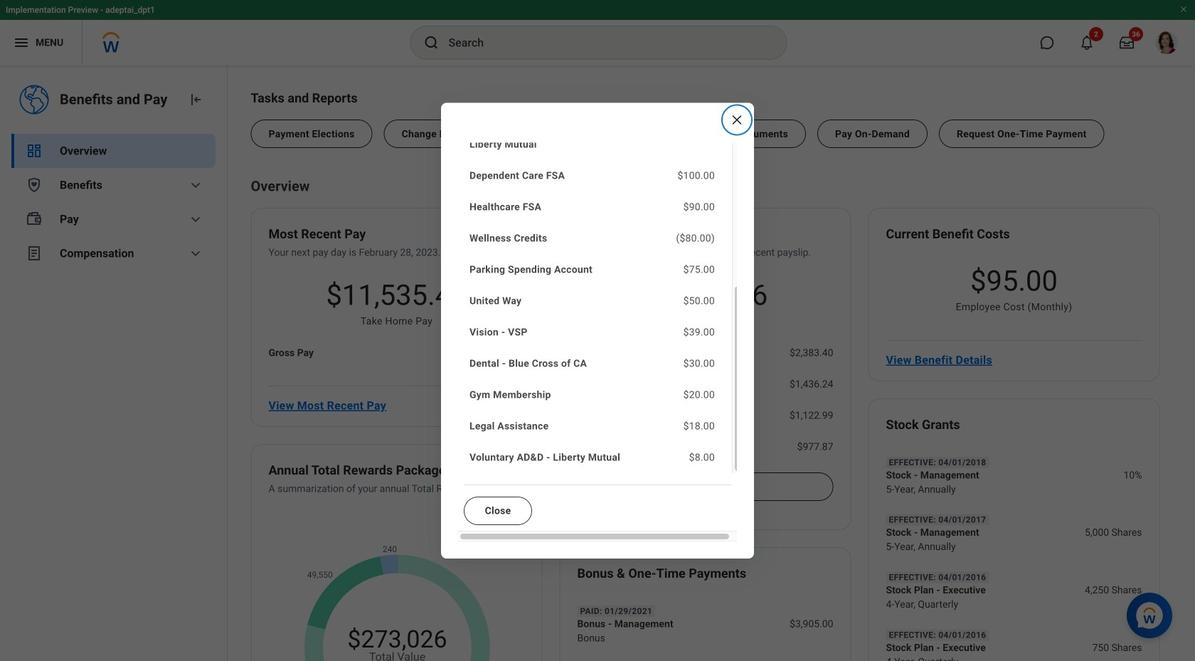 Task type: describe. For each thing, give the bounding box(es) containing it.
your next pay day is february 28, 2023. element
[[269, 246, 441, 260]]

inbox large image
[[1120, 36, 1135, 50]]

taxes and deductions from your most recent payslip. element
[[578, 246, 812, 260]]

401(k) element
[[578, 377, 749, 391]]

annual total rewards package element
[[269, 462, 446, 482]]

navigation pane region
[[0, 65, 228, 661]]

oasdi (federal) element
[[578, 409, 749, 423]]

benefits and pay element
[[60, 90, 176, 110]]

a summarization of your annual total rewards package. element
[[269, 482, 518, 496]]



Task type: locate. For each thing, give the bounding box(es) containing it.
bonus & one-time payments element
[[578, 565, 747, 585]]

search image
[[423, 34, 440, 51]]

most recent pay element
[[269, 226, 366, 246]]

notifications large image
[[1080, 36, 1095, 50]]

list view image
[[671, 480, 686, 494]]

close environment banner image
[[1180, 5, 1189, 14]]

list
[[251, 108, 1162, 148]]

stock grants element
[[887, 416, 961, 436]]

transformation import image
[[187, 91, 204, 108]]

current benefit costs element
[[887, 226, 1011, 246]]

profile logan mcneil element
[[1147, 27, 1187, 58]]

x image
[[730, 113, 745, 127]]

dashboard image
[[26, 142, 43, 159]]

dialog
[[441, 103, 754, 559]]

banner
[[0, 0, 1196, 65]]



Task type: vqa. For each thing, say whether or not it's contained in the screenshot.
notifications large image
yes



